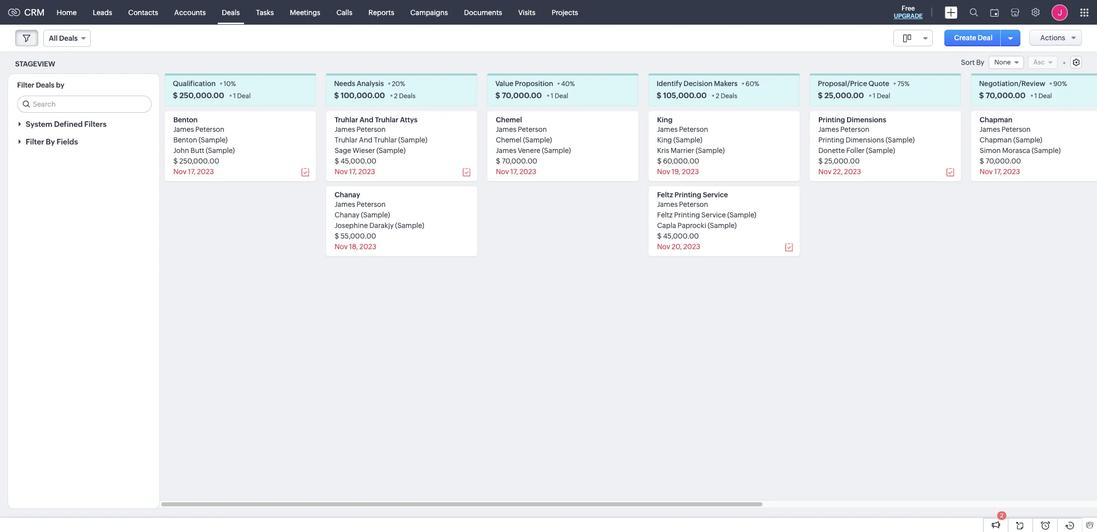 Task type: vqa. For each thing, say whether or not it's contained in the screenshot.
sixth %
yes



Task type: locate. For each thing, give the bounding box(es) containing it.
4 1 from the left
[[1035, 92, 1037, 100]]

chapman james peterson chapman (sample) simon morasca (sample) $ 70,000.00 nov 17, 2023
[[980, 116, 1061, 176]]

17, down sage
[[349, 168, 357, 176]]

2 feltz from the top
[[657, 211, 673, 219]]

nov inside chapman james peterson chapman (sample) simon morasca (sample) $ 70,000.00 nov 17, 2023
[[980, 168, 993, 176]]

peterson up benton (sample) link
[[195, 126, 224, 134]]

filter by fields button
[[8, 133, 159, 151]]

morasca
[[1002, 147, 1030, 155]]

4 % from the left
[[754, 80, 759, 88]]

0 vertical spatial chanay
[[335, 191, 360, 199]]

250,000.00
[[179, 91, 224, 100], [179, 157, 219, 165]]

feltz printing service james peterson feltz printing service (sample) capla paprocki (sample) $ 45,000.00 nov 20, 2023
[[657, 191, 757, 251]]

1 vertical spatial feltz
[[657, 211, 673, 219]]

4 1 deal from the left
[[1035, 92, 1052, 100]]

2 for $ 105,000.00
[[716, 92, 719, 100]]

3 1 deal from the left
[[873, 92, 891, 100]]

0 horizontal spatial $ 70,000.00
[[495, 91, 542, 100]]

100,000.00
[[341, 91, 385, 100]]

filter inside dropdown button
[[26, 138, 44, 146]]

2 % from the left
[[400, 80, 405, 88]]

2 2 deals from the left
[[716, 92, 737, 100]]

by for filter
[[46, 138, 55, 146]]

printing down '$ 25,000.00'
[[819, 116, 845, 124]]

printing up paprocki
[[674, 211, 700, 219]]

and up wieser
[[359, 136, 373, 144]]

1 vertical spatial chapman
[[980, 136, 1012, 144]]

3 % from the left
[[570, 80, 575, 88]]

1 deal down 10 %
[[233, 92, 251, 100]]

king up king (sample) link
[[657, 116, 673, 124]]

truhlar up 'truhlar and truhlar (sample)' link
[[375, 116, 398, 124]]

crm
[[24, 7, 45, 18]]

service up feltz printing service (sample) "link" on the right top of page
[[703, 191, 728, 199]]

simon morasca (sample) link
[[980, 147, 1061, 155]]

chanay up chanay (sample) link
[[335, 191, 360, 199]]

fields
[[57, 138, 78, 146]]

$ 70,000.00 down negotiation/review
[[979, 91, 1026, 100]]

17, down venere
[[510, 168, 518, 176]]

nov left 22,
[[819, 168, 832, 176]]

truhlar and truhlar attys james peterson truhlar and truhlar (sample) sage wieser (sample) $ 45,000.00 nov 17, 2023
[[335, 116, 427, 176]]

1 horizontal spatial 2 deals
[[716, 92, 737, 100]]

17, inside chapman james peterson chapman (sample) simon morasca (sample) $ 70,000.00 nov 17, 2023
[[994, 168, 1002, 176]]

chemel james peterson chemel (sample) james venere (sample) $ 70,000.00 nov 17, 2023
[[496, 116, 571, 176]]

chanay
[[335, 191, 360, 199], [335, 211, 360, 219]]

james inside the benton james peterson benton (sample) john butt (sample) $ 250,000.00 nov 17, 2023
[[173, 126, 194, 134]]

2023
[[197, 168, 214, 176], [358, 168, 375, 176], [520, 168, 537, 176], [682, 168, 699, 176], [844, 168, 861, 176], [1003, 168, 1020, 176], [360, 243, 376, 251], [683, 243, 700, 251]]

1 deal for proposal/price quote
[[873, 92, 891, 100]]

truhlar and truhlar (sample) link
[[335, 136, 427, 144]]

25,000.00 inside printing dimensions james peterson printing dimensions (sample) donette foller (sample) $ 25,000.00 nov 22, 2023
[[824, 157, 860, 165]]

deals
[[222, 8, 240, 16], [59, 34, 78, 42], [36, 81, 54, 89], [399, 92, 416, 100], [721, 92, 737, 100]]

dimensions up printing dimensions (sample) link
[[847, 116, 886, 124]]

$
[[173, 91, 178, 100], [334, 91, 339, 100], [495, 91, 500, 100], [657, 91, 662, 100], [818, 91, 823, 100], [979, 91, 984, 100], [173, 157, 178, 165], [335, 157, 339, 165], [496, 157, 500, 165], [657, 157, 662, 165], [819, 157, 823, 165], [980, 157, 984, 165], [335, 232, 339, 241], [657, 232, 662, 241]]

all deals
[[49, 34, 78, 42]]

0 vertical spatial feltz
[[657, 191, 673, 199]]

17,
[[188, 168, 196, 176], [349, 168, 357, 176], [510, 168, 518, 176], [994, 168, 1002, 176]]

feltz
[[657, 191, 673, 199], [657, 211, 673, 219]]

1 $ 70,000.00 from the left
[[495, 91, 542, 100]]

1 feltz from the top
[[657, 191, 673, 199]]

6 % from the left
[[1062, 80, 1067, 88]]

2023 down wieser
[[358, 168, 375, 176]]

james down king link
[[657, 126, 678, 134]]

40
[[561, 80, 570, 88]]

peterson down "feltz printing service" link
[[679, 201, 708, 209]]

1 vertical spatial 25,000.00
[[824, 157, 860, 165]]

1 vertical spatial 45,000.00
[[663, 232, 699, 241]]

chapman up chapman (sample) link
[[980, 116, 1013, 124]]

0 horizontal spatial 2
[[394, 92, 398, 100]]

deal for chapman (sample)
[[1039, 92, 1052, 100]]

2 1 deal from the left
[[551, 92, 568, 100]]

1 % from the left
[[231, 80, 236, 88]]

1 vertical spatial king
[[657, 136, 672, 144]]

james down the chanay link
[[335, 201, 355, 209]]

2
[[394, 92, 398, 100], [716, 92, 719, 100], [1000, 513, 1004, 519]]

nov inside the benton james peterson benton (sample) john butt (sample) $ 250,000.00 nov 17, 2023
[[173, 168, 186, 176]]

% for negotiation/review
[[1062, 80, 1067, 88]]

1 horizontal spatial 45,000.00
[[663, 232, 699, 241]]

0 vertical spatial 250,000.00
[[179, 91, 224, 100]]

(sample) down benton (sample) link
[[206, 147, 235, 155]]

2 25,000.00 from the top
[[824, 157, 860, 165]]

capla
[[657, 222, 676, 230]]

chapman
[[980, 116, 1013, 124], [980, 136, 1012, 144]]

tasks link
[[248, 0, 282, 24]]

2023 inside truhlar and truhlar attys james peterson truhlar and truhlar (sample) sage wieser (sample) $ 45,000.00 nov 17, 2023
[[358, 168, 375, 176]]

45,000.00 inside truhlar and truhlar attys james peterson truhlar and truhlar (sample) sage wieser (sample) $ 45,000.00 nov 17, 2023
[[341, 157, 376, 165]]

deals inside field
[[59, 34, 78, 42]]

$ down sage
[[335, 157, 339, 165]]

josephine darakjy (sample) link
[[335, 222, 424, 230]]

$ 105,000.00
[[657, 91, 707, 100]]

deal down quote
[[877, 92, 891, 100]]

nov left 20,
[[657, 243, 670, 251]]

nov down simon
[[980, 168, 993, 176]]

leads link
[[85, 0, 120, 24]]

1 vertical spatial chemel
[[496, 136, 522, 144]]

1 down negotiation/review
[[1035, 92, 1037, 100]]

45,000.00 up 20,
[[663, 232, 699, 241]]

deals left 'by'
[[36, 81, 54, 89]]

2 $ 70,000.00 from the left
[[979, 91, 1026, 100]]

nov down sage
[[335, 168, 348, 176]]

70,000.00 down value proposition
[[502, 91, 542, 100]]

chemel up the chemel (sample) link
[[496, 116, 522, 124]]

None field
[[989, 56, 1024, 69]]

and
[[360, 116, 373, 124], [359, 136, 373, 144]]

stageview
[[15, 60, 55, 68]]

deal inside button
[[978, 34, 993, 42]]

0 horizontal spatial by
[[46, 138, 55, 146]]

2 deals down makers
[[716, 92, 737, 100]]

4 17, from the left
[[994, 168, 1002, 176]]

feltz down 19,
[[657, 191, 673, 199]]

james up sage
[[335, 126, 355, 134]]

1 benton from the top
[[173, 116, 198, 124]]

chapman link
[[980, 116, 1013, 124]]

1 deal down 40
[[551, 92, 568, 100]]

1 deal
[[233, 92, 251, 100], [551, 92, 568, 100], [873, 92, 891, 100], [1035, 92, 1052, 100]]

2 1 from the left
[[551, 92, 553, 100]]

1 chemel from the top
[[496, 116, 522, 124]]

0 vertical spatial by
[[976, 59, 985, 67]]

0 vertical spatial filter
[[17, 81, 34, 89]]

filter by fields
[[26, 138, 78, 146]]

1 horizontal spatial $ 70,000.00
[[979, 91, 1026, 100]]

deals right all
[[59, 34, 78, 42]]

17, for chapman james peterson chapman (sample) simon morasca (sample) $ 70,000.00 nov 17, 2023
[[994, 168, 1002, 176]]

value
[[495, 80, 514, 88]]

$ down the chemel (sample) link
[[496, 157, 500, 165]]

2023 down morasca at the top
[[1003, 168, 1020, 176]]

2 for $ 100,000.00
[[394, 92, 398, 100]]

17, for benton james peterson benton (sample) john butt (sample) $ 250,000.00 nov 17, 2023
[[188, 168, 196, 176]]

17, inside truhlar and truhlar attys james peterson truhlar and truhlar (sample) sage wieser (sample) $ 45,000.00 nov 17, 2023
[[349, 168, 357, 176]]

20,
[[672, 243, 682, 251]]

peterson inside chemel james peterson chemel (sample) james venere (sample) $ 70,000.00 nov 17, 2023
[[518, 126, 547, 134]]

king
[[657, 116, 673, 124], [657, 136, 672, 144]]

2023 inside chapman james peterson chapman (sample) simon morasca (sample) $ 70,000.00 nov 17, 2023
[[1003, 168, 1020, 176]]

0 vertical spatial chapman
[[980, 116, 1013, 124]]

17, inside the benton james peterson benton (sample) john butt (sample) $ 250,000.00 nov 17, 2023
[[188, 168, 196, 176]]

0 horizontal spatial 45,000.00
[[341, 157, 376, 165]]

defined
[[54, 120, 83, 129]]

printing dimensions link
[[819, 116, 886, 124]]

2 17, from the left
[[349, 168, 357, 176]]

1 deal for value proposition
[[551, 92, 568, 100]]

benton up 'john'
[[173, 136, 197, 144]]

feltz printing service (sample) link
[[657, 211, 757, 219]]

nov down james venere (sample) "link"
[[496, 168, 509, 176]]

2 chanay from the top
[[335, 211, 360, 219]]

chanay up josephine
[[335, 211, 360, 219]]

$ down identify on the right
[[657, 91, 662, 100]]

$ down 'donette'
[[819, 157, 823, 165]]

calls link
[[328, 0, 361, 24]]

free upgrade
[[894, 5, 923, 20]]

0 horizontal spatial 2 deals
[[394, 92, 416, 100]]

$ inside chanay james peterson chanay (sample) josephine darakjy (sample) $ 55,000.00 nov 18, 2023
[[335, 232, 339, 241]]

1 2 deals from the left
[[394, 92, 416, 100]]

$ 70,000.00 for chapman
[[979, 91, 1026, 100]]

by inside dropdown button
[[46, 138, 55, 146]]

kris
[[657, 147, 669, 155]]

All Deals field
[[43, 30, 91, 47]]

1 1 from the left
[[233, 92, 236, 100]]

size image
[[903, 34, 911, 43]]

truhlar up sage wieser (sample) link
[[374, 136, 397, 144]]

nov left 19,
[[657, 168, 670, 176]]

(sample) up the simon morasca (sample) link
[[1013, 136, 1043, 144]]

1 250,000.00 from the top
[[179, 91, 224, 100]]

2023 down 55,000.00
[[360, 243, 376, 251]]

chemel
[[496, 116, 522, 124], [496, 136, 522, 144]]

0 vertical spatial chemel
[[496, 116, 522, 124]]

peterson inside chapman james peterson chapman (sample) simon morasca (sample) $ 70,000.00 nov 17, 2023
[[1002, 126, 1031, 134]]

deals down makers
[[721, 92, 737, 100]]

(sample) up james venere (sample) "link"
[[523, 136, 552, 144]]

1 down 10 %
[[233, 92, 236, 100]]

18,
[[349, 243, 358, 251]]

17, inside chemel james peterson chemel (sample) james venere (sample) $ 70,000.00 nov 17, 2023
[[510, 168, 518, 176]]

proposal/price
[[818, 80, 867, 88]]

filter down system
[[26, 138, 44, 146]]

nov inside truhlar and truhlar attys james peterson truhlar and truhlar (sample) sage wieser (sample) $ 45,000.00 nov 17, 2023
[[335, 168, 348, 176]]

None field
[[893, 30, 933, 46]]

peterson down printing dimensions link
[[840, 126, 870, 134]]

dimensions
[[847, 116, 886, 124], [846, 136, 884, 144]]

create deal
[[954, 34, 993, 42]]

nov inside feltz printing service james peterson feltz printing service (sample) capla paprocki (sample) $ 45,000.00 nov 20, 2023
[[657, 243, 670, 251]]

service up capla paprocki (sample) link
[[701, 211, 726, 219]]

deals left tasks link
[[222, 8, 240, 16]]

2 deals
[[394, 92, 416, 100], [716, 92, 737, 100]]

peterson inside chanay james peterson chanay (sample) josephine darakjy (sample) $ 55,000.00 nov 18, 2023
[[357, 201, 386, 209]]

0 vertical spatial benton
[[173, 116, 198, 124]]

$ down needs
[[334, 91, 339, 100]]

filter for filter by fields
[[26, 138, 44, 146]]

james inside truhlar and truhlar attys james peterson truhlar and truhlar (sample) sage wieser (sample) $ 45,000.00 nov 17, 2023
[[335, 126, 355, 134]]

1 deal down quote
[[873, 92, 891, 100]]

james inside printing dimensions james peterson printing dimensions (sample) donette foller (sample) $ 25,000.00 nov 22, 2023
[[819, 126, 839, 134]]

james down benton 'link'
[[173, 126, 194, 134]]

paprocki
[[678, 222, 706, 230]]

% right proposition
[[570, 80, 575, 88]]

5 % from the left
[[905, 80, 910, 88]]

projects
[[552, 8, 578, 16]]

45,000.00 down wieser
[[341, 157, 376, 165]]

peterson up chanay (sample) link
[[357, 201, 386, 209]]

% right makers
[[754, 80, 759, 88]]

1 horizontal spatial by
[[976, 59, 985, 67]]

(sample)
[[199, 136, 228, 144], [398, 136, 427, 144], [523, 136, 552, 144], [674, 136, 703, 144], [886, 136, 915, 144], [1013, 136, 1043, 144], [206, 147, 235, 155], [377, 147, 406, 155], [542, 147, 571, 155], [696, 147, 725, 155], [866, 147, 895, 155], [1032, 147, 1061, 155], [361, 211, 390, 219], [727, 211, 757, 219], [395, 222, 424, 230], [708, 222, 737, 230]]

john
[[173, 147, 189, 155]]

(sample) right 'marrier'
[[696, 147, 725, 155]]

2023 inside printing dimensions james peterson printing dimensions (sample) donette foller (sample) $ 25,000.00 nov 22, 2023
[[844, 168, 861, 176]]

0 vertical spatial 25,000.00
[[824, 91, 864, 100]]

22,
[[833, 168, 843, 176]]

donette
[[819, 147, 845, 155]]

deal for printing dimensions (sample)
[[877, 92, 891, 100]]

peterson up king (sample) link
[[679, 126, 708, 134]]

1 deal down negotiation/review
[[1035, 92, 1052, 100]]

0 vertical spatial service
[[703, 191, 728, 199]]

deal down negotiation/review
[[1039, 92, 1052, 100]]

nov left 18,
[[335, 243, 348, 251]]

0 vertical spatial 45,000.00
[[341, 157, 376, 165]]

17, for chemel james peterson chemel (sample) james venere (sample) $ 70,000.00 nov 17, 2023
[[510, 168, 518, 176]]

(sample) down attys
[[398, 136, 427, 144]]

deal for chemel (sample)
[[555, 92, 568, 100]]

1 vertical spatial by
[[46, 138, 55, 146]]

james inside chanay james peterson chanay (sample) josephine darakjy (sample) $ 55,000.00 nov 18, 2023
[[335, 201, 355, 209]]

$ inside the king james peterson king (sample) kris marrier (sample) $ 60,000.00 nov 19, 2023
[[657, 157, 662, 165]]

1 vertical spatial benton
[[173, 136, 197, 144]]

chanay james peterson chanay (sample) josephine darakjy (sample) $ 55,000.00 nov 18, 2023
[[335, 191, 424, 251]]

system defined filters
[[26, 120, 107, 129]]

filter for filter deals by
[[17, 81, 34, 89]]

peterson up the chemel (sample) link
[[518, 126, 547, 134]]

250,000.00 down qualification
[[179, 91, 224, 100]]

darakjy
[[369, 222, 394, 230]]

proposal/price quote
[[818, 80, 889, 88]]

3 1 from the left
[[873, 92, 876, 100]]

1 1 deal from the left
[[233, 92, 251, 100]]

70,000.00 down morasca at the top
[[986, 157, 1021, 165]]

$ down simon
[[980, 157, 984, 165]]

% for identify decision makers
[[754, 80, 759, 88]]

chapman up simon
[[980, 136, 1012, 144]]

Search text field
[[18, 96, 151, 113]]

calendar image
[[990, 8, 999, 16]]

dimensions up donette foller (sample) link
[[846, 136, 884, 144]]

1 vertical spatial filter
[[26, 138, 44, 146]]

% right qualification
[[231, 80, 236, 88]]

(sample) down printing dimensions (sample) link
[[866, 147, 895, 155]]

truhlar up sage
[[335, 136, 358, 144]]

1 down quote
[[873, 92, 876, 100]]

$ down 'john'
[[173, 157, 178, 165]]

% right analysis
[[400, 80, 405, 88]]

1 horizontal spatial 2
[[716, 92, 719, 100]]

benton link
[[173, 116, 198, 124]]

$ inside chemel james peterson chemel (sample) james venere (sample) $ 70,000.00 nov 17, 2023
[[496, 157, 500, 165]]

2 250,000.00 from the top
[[179, 157, 219, 165]]

1 17, from the left
[[188, 168, 196, 176]]

king up the kris in the top of the page
[[657, 136, 672, 144]]

2 benton from the top
[[173, 136, 197, 144]]

james inside feltz printing service james peterson feltz printing service (sample) capla paprocki (sample) $ 45,000.00 nov 20, 2023
[[657, 201, 678, 209]]

and down 100,000.00
[[360, 116, 373, 124]]

3 17, from the left
[[510, 168, 518, 176]]

1 vertical spatial 250,000.00
[[179, 157, 219, 165]]

leads
[[93, 8, 112, 16]]

(sample) up capla paprocki (sample) link
[[727, 211, 757, 219]]

tasks
[[256, 8, 274, 16]]

by for sort
[[976, 59, 985, 67]]

search image
[[970, 8, 978, 17]]

deal right create
[[978, 34, 993, 42]]

1 king from the top
[[657, 116, 673, 124]]

deal down 40
[[555, 92, 568, 100]]

documents link
[[456, 0, 510, 24]]

% for value proposition
[[570, 80, 575, 88]]

2 chemel from the top
[[496, 136, 522, 144]]

2023 down venere
[[520, 168, 537, 176]]

by
[[976, 59, 985, 67], [46, 138, 55, 146]]

2023 down john butt (sample) link
[[197, 168, 214, 176]]

0 vertical spatial king
[[657, 116, 673, 124]]

% right quote
[[905, 80, 910, 88]]

1 for qualification
[[233, 92, 236, 100]]

filter
[[17, 81, 34, 89], [26, 138, 44, 146]]

% down actions
[[1062, 80, 1067, 88]]

60 %
[[746, 80, 759, 88]]

peterson inside feltz printing service james peterson feltz printing service (sample) capla paprocki (sample) $ 45,000.00 nov 20, 2023
[[679, 201, 708, 209]]

peterson
[[195, 126, 224, 134], [357, 126, 386, 134], [518, 126, 547, 134], [679, 126, 708, 134], [840, 126, 870, 134], [1002, 126, 1031, 134], [357, 201, 386, 209], [679, 201, 708, 209]]

2 deals down 20 %
[[394, 92, 416, 100]]

1 vertical spatial dimensions
[[846, 136, 884, 144]]

1 vertical spatial chanay
[[335, 211, 360, 219]]

70,000.00 down venere
[[502, 157, 537, 165]]

70,000.00 inside chapman james peterson chapman (sample) simon morasca (sample) $ 70,000.00 nov 17, 2023
[[986, 157, 1021, 165]]



Task type: describe. For each thing, give the bounding box(es) containing it.
actions
[[1040, 34, 1065, 42]]

home link
[[49, 0, 85, 24]]

makers
[[714, 80, 738, 88]]

$ inside truhlar and truhlar attys james peterson truhlar and truhlar (sample) sage wieser (sample) $ 45,000.00 nov 17, 2023
[[335, 157, 339, 165]]

75
[[897, 80, 905, 88]]

filter deals by
[[17, 81, 64, 89]]

filters
[[84, 120, 107, 129]]

analysis
[[357, 80, 384, 88]]

deal right $ 250,000.00
[[237, 92, 251, 100]]

nov inside chanay james peterson chanay (sample) josephine darakjy (sample) $ 55,000.00 nov 18, 2023
[[335, 243, 348, 251]]

10
[[224, 80, 231, 88]]

1 for proposal/price quote
[[873, 92, 876, 100]]

75 %
[[897, 80, 910, 88]]

profile image
[[1052, 4, 1068, 20]]

capla paprocki (sample) link
[[657, 222, 737, 230]]

$ inside the benton james peterson benton (sample) john butt (sample) $ 250,000.00 nov 17, 2023
[[173, 157, 178, 165]]

$ inside chapman james peterson chapman (sample) simon morasca (sample) $ 70,000.00 nov 17, 2023
[[980, 157, 984, 165]]

butt
[[191, 147, 204, 155]]

2023 inside chanay james peterson chanay (sample) josephine darakjy (sample) $ 55,000.00 nov 18, 2023
[[360, 243, 376, 251]]

accounts
[[174, 8, 206, 16]]

90
[[1053, 80, 1062, 88]]

1 25,000.00 from the top
[[824, 91, 864, 100]]

chanay (sample) link
[[335, 211, 390, 219]]

meetings link
[[282, 0, 328, 24]]

55,000.00
[[341, 232, 376, 241]]

truhlar and truhlar attys link
[[335, 116, 417, 124]]

(sample) up kris marrier (sample) link
[[674, 136, 703, 144]]

negotiation/review
[[979, 80, 1046, 88]]

$ 250,000.00
[[173, 91, 224, 100]]

none
[[995, 58, 1011, 66]]

needs analysis
[[334, 80, 384, 88]]

$ up the "chapman" link
[[979, 91, 984, 100]]

2 king from the top
[[657, 136, 672, 144]]

reports
[[369, 8, 394, 16]]

printing dimensions (sample) link
[[819, 136, 915, 144]]

king james peterson king (sample) kris marrier (sample) $ 60,000.00 nov 19, 2023
[[657, 116, 725, 176]]

josephine
[[335, 222, 368, 230]]

70,000.00 inside chemel james peterson chemel (sample) james venere (sample) $ 70,000.00 nov 17, 2023
[[502, 157, 537, 165]]

(sample) right venere
[[542, 147, 571, 155]]

create menu image
[[945, 6, 958, 18]]

20 %
[[392, 80, 405, 88]]

create
[[954, 34, 976, 42]]

qualification
[[173, 80, 216, 88]]

deals down 20 %
[[399, 92, 416, 100]]

james inside the king james peterson king (sample) kris marrier (sample) $ 60,000.00 nov 19, 2023
[[657, 126, 678, 134]]

10 %
[[224, 80, 236, 88]]

nov inside printing dimensions james peterson printing dimensions (sample) donette foller (sample) $ 25,000.00 nov 22, 2023
[[819, 168, 832, 176]]

create deal button
[[944, 30, 1003, 46]]

search element
[[964, 0, 984, 25]]

foller
[[846, 147, 865, 155]]

projects link
[[544, 0, 586, 24]]

60
[[746, 80, 754, 88]]

40 %
[[561, 80, 575, 88]]

2 deals for 100,000.00
[[394, 92, 416, 100]]

james down the chemel (sample) link
[[496, 147, 516, 155]]

peterson inside the king james peterson king (sample) kris marrier (sample) $ 60,000.00 nov 19, 2023
[[679, 126, 708, 134]]

% for qualification
[[231, 80, 236, 88]]

nov inside the king james peterson king (sample) kris marrier (sample) $ 60,000.00 nov 19, 2023
[[657, 168, 670, 176]]

$ down proposal/price
[[818, 91, 823, 100]]

visits link
[[510, 0, 544, 24]]

contacts link
[[120, 0, 166, 24]]

$ 100,000.00
[[334, 91, 385, 100]]

$ 70,000.00 for chemel
[[495, 91, 542, 100]]

2023 inside the benton james peterson benton (sample) john butt (sample) $ 250,000.00 nov 17, 2023
[[197, 168, 214, 176]]

2 horizontal spatial 2
[[1000, 513, 1004, 519]]

marrier
[[671, 147, 694, 155]]

2023 inside feltz printing service james peterson feltz printing service (sample) capla paprocki (sample) $ 45,000.00 nov 20, 2023
[[683, 243, 700, 251]]

chemel (sample) link
[[496, 136, 552, 144]]

(sample) right darakjy
[[395, 222, 424, 230]]

(sample) right morasca at the top
[[1032, 147, 1061, 155]]

truhlar down the $ 100,000.00
[[335, 116, 358, 124]]

(sample) down feltz printing service (sample) "link" on the right top of page
[[708, 222, 737, 230]]

chanay link
[[335, 191, 360, 199]]

$ inside printing dimensions james peterson printing dimensions (sample) donette foller (sample) $ 25,000.00 nov 22, 2023
[[819, 157, 823, 165]]

printing down 19,
[[675, 191, 701, 199]]

james venere (sample) link
[[496, 147, 571, 155]]

donette foller (sample) link
[[819, 147, 895, 155]]

free
[[902, 5, 915, 12]]

45,000.00 inside feltz printing service james peterson feltz printing service (sample) capla paprocki (sample) $ 45,000.00 nov 20, 2023
[[663, 232, 699, 241]]

needs
[[334, 80, 355, 88]]

visits
[[518, 8, 536, 16]]

chapman (sample) link
[[980, 136, 1043, 144]]

$ down qualification
[[173, 91, 178, 100]]

1 for negotiation/review
[[1035, 92, 1037, 100]]

sage wieser (sample) link
[[335, 147, 406, 155]]

decision
[[684, 80, 713, 88]]

meetings
[[290, 8, 320, 16]]

90 %
[[1053, 80, 1067, 88]]

1 deal for qualification
[[233, 92, 251, 100]]

quote
[[869, 80, 889, 88]]

peterson inside the benton james peterson benton (sample) john butt (sample) $ 250,000.00 nov 17, 2023
[[195, 126, 224, 134]]

deals inside "link"
[[222, 8, 240, 16]]

identify decision makers
[[657, 80, 738, 88]]

2023 inside the king james peterson king (sample) kris marrier (sample) $ 60,000.00 nov 19, 2023
[[682, 168, 699, 176]]

kris marrier (sample) link
[[657, 147, 725, 155]]

% for proposal/price quote
[[905, 80, 910, 88]]

19,
[[672, 168, 681, 176]]

home
[[57, 8, 77, 16]]

benton james peterson benton (sample) john butt (sample) $ 250,000.00 nov 17, 2023
[[173, 116, 235, 176]]

(sample) up donette foller (sample) link
[[886, 136, 915, 144]]

105,000.00
[[663, 91, 707, 100]]

benton (sample) link
[[173, 136, 228, 144]]

attys
[[400, 116, 417, 124]]

60,000.00
[[663, 157, 699, 165]]

profile element
[[1046, 0, 1074, 24]]

$ down value
[[495, 91, 500, 100]]

crm link
[[8, 7, 45, 18]]

peterson inside truhlar and truhlar attys james peterson truhlar and truhlar (sample) sage wieser (sample) $ 45,000.00 nov 17, 2023
[[357, 126, 386, 134]]

% for needs analysis
[[400, 80, 405, 88]]

(sample) up josephine darakjy (sample) link
[[361, 211, 390, 219]]

peterson inside printing dimensions james peterson printing dimensions (sample) donette foller (sample) $ 25,000.00 nov 22, 2023
[[840, 126, 870, 134]]

1 vertical spatial and
[[359, 136, 373, 144]]

venere
[[518, 147, 540, 155]]

1 for value proposition
[[551, 92, 553, 100]]

250,000.00 inside the benton james peterson benton (sample) john butt (sample) $ 250,000.00 nov 17, 2023
[[179, 157, 219, 165]]

reports link
[[361, 0, 402, 24]]

0 vertical spatial dimensions
[[847, 116, 886, 124]]

(sample) down 'truhlar and truhlar (sample)' link
[[377, 147, 406, 155]]

2 deals for 105,000.00
[[716, 92, 737, 100]]

calls
[[337, 8, 352, 16]]

sort
[[961, 59, 975, 67]]

accounts link
[[166, 0, 214, 24]]

campaigns link
[[402, 0, 456, 24]]

1 chapman from the top
[[980, 116, 1013, 124]]

70,000.00 down negotiation/review
[[986, 91, 1026, 100]]

2023 inside chemel james peterson chemel (sample) james venere (sample) $ 70,000.00 nov 17, 2023
[[520, 168, 537, 176]]

$ inside feltz printing service james peterson feltz printing service (sample) capla paprocki (sample) $ 45,000.00 nov 20, 2023
[[657, 232, 662, 241]]

create menu element
[[939, 0, 964, 24]]

nov inside chemel james peterson chemel (sample) james venere (sample) $ 70,000.00 nov 17, 2023
[[496, 168, 509, 176]]

james inside chapman james peterson chapman (sample) simon morasca (sample) $ 70,000.00 nov 17, 2023
[[980, 126, 1000, 134]]

1 vertical spatial service
[[701, 211, 726, 219]]

sage
[[335, 147, 351, 155]]

$ 25,000.00
[[818, 91, 864, 100]]

1 deal for negotiation/review
[[1035, 92, 1052, 100]]

campaigns
[[410, 8, 448, 16]]

king link
[[657, 116, 673, 124]]

1 chanay from the top
[[335, 191, 360, 199]]

0 vertical spatial and
[[360, 116, 373, 124]]

printing up 'donette'
[[819, 136, 844, 144]]

2 chapman from the top
[[980, 136, 1012, 144]]

(sample) up john butt (sample) link
[[199, 136, 228, 144]]

sort by
[[961, 59, 985, 67]]

james down chemel link
[[496, 126, 516, 134]]

wieser
[[353, 147, 375, 155]]

value proposition
[[495, 80, 553, 88]]

by
[[56, 81, 64, 89]]

chemel link
[[496, 116, 522, 124]]

printing dimensions james peterson printing dimensions (sample) donette foller (sample) $ 25,000.00 nov 22, 2023
[[819, 116, 915, 176]]

all
[[49, 34, 58, 42]]



